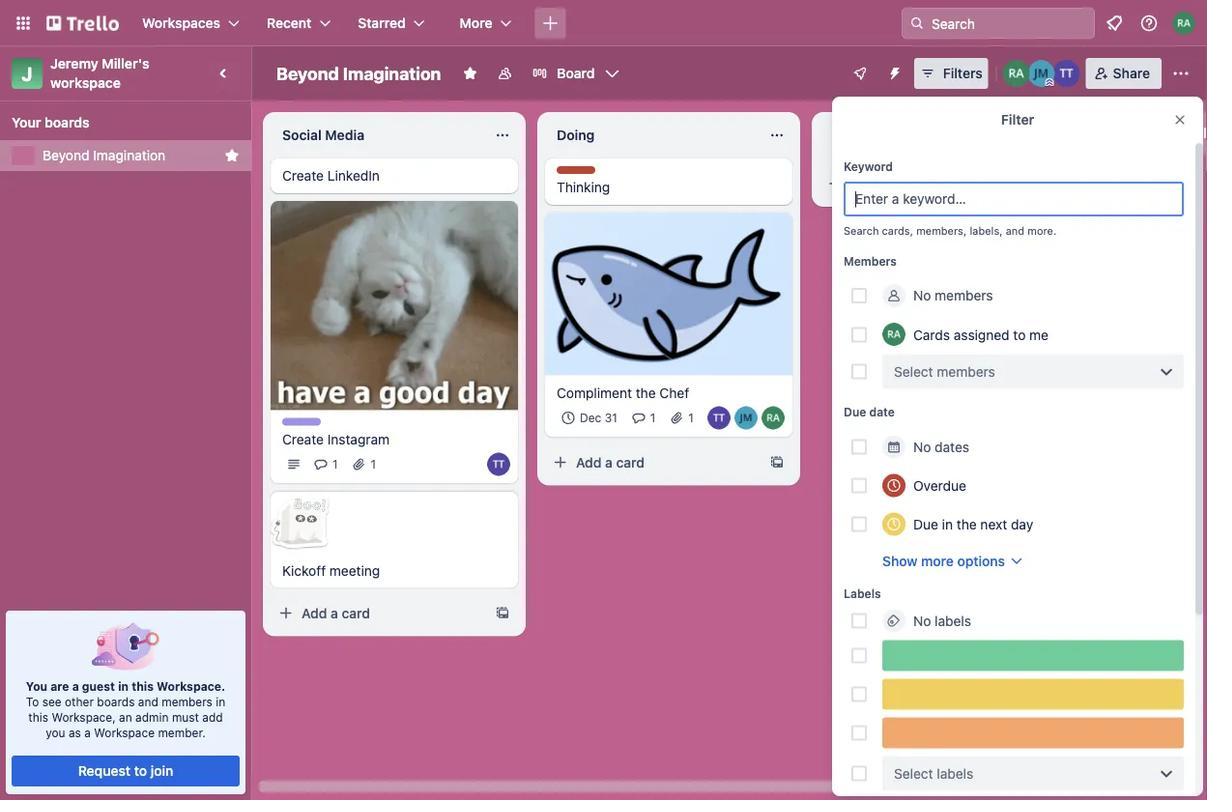 Task type: describe. For each thing, give the bounding box(es) containing it.
workspace.
[[157, 680, 225, 693]]

cards assigned to me
[[914, 327, 1049, 343]]

jeremy miller's workspace
[[50, 56, 153, 91]]

beyond imagination inside the beyond imagination link
[[43, 147, 166, 163]]

workspace visible image
[[497, 66, 513, 81]]

compliment
[[557, 385, 632, 401]]

2 vertical spatial ruby anderson (rubyanderson7) image
[[762, 407, 785, 430]]

assigned
[[954, 327, 1010, 343]]

color: green, title: none element
[[883, 641, 1184, 672]]

starred
[[358, 15, 406, 31]]

create for create instagram
[[282, 431, 324, 447]]

other
[[65, 695, 94, 709]]

day
[[1011, 516, 1034, 532]]

this member is an admin of this board. image
[[1046, 78, 1055, 87]]

no dates
[[914, 439, 970, 455]]

workspaces
[[142, 15, 221, 31]]

Search field
[[925, 9, 1095, 38]]

1 down compliment the chef "link"
[[651, 412, 656, 425]]

jeremy
[[50, 56, 98, 72]]

pete ghost image
[[269, 492, 331, 553]]

back to home image
[[46, 8, 119, 39]]

social
[[282, 127, 322, 143]]

filters
[[943, 65, 983, 81]]

card for done
[[891, 175, 920, 191]]

create instagram link
[[282, 430, 507, 449]]

beyond imagination inside board name text field
[[277, 63, 441, 84]]

workspace navigation collapse icon image
[[211, 60, 238, 87]]

more
[[460, 15, 493, 31]]

another
[[1151, 125, 1200, 141]]

1 vertical spatial in
[[118, 680, 129, 693]]

workspace
[[94, 726, 155, 740]]

automation image
[[880, 58, 907, 85]]

a for social media
[[331, 605, 338, 621]]

board button
[[524, 58, 628, 89]]

done
[[832, 127, 866, 143]]

create instagram
[[282, 431, 390, 447]]

create from template… image for doing
[[770, 455, 785, 471]]

guest
[[82, 680, 115, 693]]

0 vertical spatial in
[[942, 516, 953, 532]]

add for done
[[851, 175, 876, 191]]

1 horizontal spatial and
[[1006, 225, 1025, 237]]

a for doing
[[605, 455, 613, 471]]

add a card for done
[[851, 175, 920, 191]]

primary element
[[0, 0, 1208, 46]]

members for no members
[[935, 288, 994, 304]]

options
[[958, 553, 1006, 569]]

add a card button for social media
[[271, 598, 487, 629]]

select members
[[894, 364, 996, 380]]

due date
[[844, 406, 895, 419]]

recent
[[267, 15, 312, 31]]

kickoff
[[282, 563, 326, 579]]

more button
[[448, 8, 524, 39]]

add a card for doing
[[576, 455, 645, 471]]

select labels
[[894, 766, 974, 782]]

add for doing
[[576, 455, 602, 471]]

linkedin
[[328, 168, 380, 184]]

0 horizontal spatial this
[[28, 711, 48, 724]]

overdue
[[914, 478, 967, 494]]

are
[[50, 680, 69, 693]]

starred icon image
[[224, 148, 240, 163]]

a right the as on the left
[[84, 726, 91, 740]]

an
[[119, 711, 132, 724]]

cards,
[[882, 225, 914, 237]]

add a card button for done
[[820, 168, 1037, 199]]

your boards
[[12, 115, 90, 131]]

due for due in the next day
[[914, 516, 939, 532]]

more
[[921, 553, 954, 569]]

workspace,
[[52, 711, 116, 724]]

boards inside the you are a guest in this workspace. to see other boards and members in this workspace, an admin must add you as a workspace member.
[[97, 695, 135, 709]]

Dec 31 checkbox
[[557, 407, 623, 430]]

to
[[26, 695, 39, 709]]

close popover image
[[1173, 112, 1188, 128]]

a right are
[[72, 680, 79, 693]]

imagination inside board name text field
[[343, 63, 441, 84]]

jeremy miller (jeremymiller198) image for ruby anderson (rubyanderson7) icon to the bottom
[[735, 407, 758, 430]]

workspace
[[50, 75, 121, 91]]

kickoff meeting
[[282, 563, 380, 579]]

date
[[870, 406, 895, 419]]

kickoff meeting link
[[282, 561, 507, 581]]

j
[[22, 62, 33, 85]]

labels
[[844, 587, 881, 601]]

request to join button
[[12, 756, 240, 787]]

create board or workspace image
[[541, 14, 560, 33]]

0 vertical spatial this
[[132, 680, 154, 693]]

thoughts thinking
[[557, 167, 610, 195]]

color: bold red, title: "thoughts" element
[[557, 166, 610, 181]]

dates
[[935, 439, 970, 455]]

color: yellow, title: none element
[[883, 679, 1184, 710]]

jeremy miller (jeremymiller198) image for terry turtle (terryturtle) "icon" to the top
[[1029, 60, 1056, 87]]

request
[[78, 763, 131, 779]]

open information menu image
[[1140, 14, 1159, 33]]

as
[[69, 726, 81, 740]]

your
[[12, 115, 41, 131]]

thinking
[[557, 179, 610, 195]]

see
[[42, 695, 62, 709]]

members
[[844, 254, 897, 268]]

create linkedin
[[282, 168, 380, 184]]

request to join
[[78, 763, 173, 779]]

chef
[[660, 385, 690, 401]]

recent button
[[255, 8, 343, 39]]

show
[[883, 553, 918, 569]]

search cards, members, labels, and more.
[[844, 225, 1057, 237]]

Done text field
[[820, 120, 1033, 151]]

you
[[46, 726, 65, 740]]

power ups image
[[853, 66, 868, 81]]

create for create linkedin
[[282, 168, 324, 184]]

members for select members
[[937, 364, 996, 380]]

meeting
[[330, 563, 380, 579]]



Task type: locate. For each thing, give the bounding box(es) containing it.
2 vertical spatial terry turtle (terryturtle) image
[[487, 453, 511, 476]]

card
[[891, 175, 920, 191], [616, 455, 645, 471], [342, 605, 370, 621]]

you are a guest in this workspace. to see other boards and members in this workspace, an admin must add you as a workspace member.
[[26, 680, 226, 740]]

color: purple, title: none image
[[282, 418, 321, 426]]

Enter a keyword… text field
[[844, 182, 1184, 217]]

ruby anderson (rubyanderson7) image
[[1173, 12, 1196, 35]]

your boards with 1 items element
[[12, 111, 230, 134]]

add a card button down done text box
[[820, 168, 1037, 199]]

2 vertical spatial add a card
[[302, 605, 370, 621]]

to left me
[[1014, 327, 1026, 343]]

2 horizontal spatial add a card button
[[820, 168, 1037, 199]]

1 horizontal spatial the
[[957, 516, 977, 532]]

imagination down starred dropdown button
[[343, 63, 441, 84]]

add another li button
[[1087, 112, 1208, 155]]

add a card for social media
[[302, 605, 370, 621]]

0 vertical spatial ruby anderson (rubyanderson7) image
[[1003, 60, 1030, 87]]

2 create from the top
[[282, 431, 324, 447]]

2 vertical spatial card
[[342, 605, 370, 621]]

0 horizontal spatial card
[[342, 605, 370, 621]]

add a card button
[[820, 168, 1037, 199], [545, 447, 762, 478], [271, 598, 487, 629]]

1 horizontal spatial jeremy miller (jeremymiller198) image
[[1029, 60, 1056, 87]]

ruby anderson (rubyanderson7) image left due date
[[762, 407, 785, 430]]

no members
[[914, 288, 994, 304]]

jeremy miller (jeremymiller198) image down compliment the chef "link"
[[735, 407, 758, 430]]

beyond imagination down starred
[[277, 63, 441, 84]]

ruby anderson (rubyanderson7) image left this member is an admin of this board. icon
[[1003, 60, 1030, 87]]

members down cards assigned to me
[[937, 364, 996, 380]]

1 vertical spatial and
[[138, 695, 158, 709]]

0 vertical spatial the
[[636, 385, 656, 401]]

no for no labels
[[914, 613, 932, 629]]

1 vertical spatial due
[[914, 516, 939, 532]]

1 horizontal spatial in
[[216, 695, 226, 709]]

no for no dates
[[914, 439, 932, 455]]

1 vertical spatial to
[[134, 763, 147, 779]]

0 horizontal spatial the
[[636, 385, 656, 401]]

1 vertical spatial beyond
[[43, 147, 89, 163]]

beyond imagination link
[[43, 146, 217, 165]]

select
[[894, 364, 934, 380], [894, 766, 934, 782]]

create linkedin link
[[282, 166, 507, 186]]

0 horizontal spatial beyond
[[43, 147, 89, 163]]

admin
[[135, 711, 169, 724]]

1 vertical spatial add a card button
[[545, 447, 762, 478]]

labels for select labels
[[937, 766, 974, 782]]

beyond imagination down your boards with 1 items element
[[43, 147, 166, 163]]

add down kickoff
[[302, 605, 327, 621]]

no up cards
[[914, 288, 932, 304]]

0 vertical spatial imagination
[[343, 63, 441, 84]]

Social Media text field
[[271, 120, 483, 151]]

add a card
[[851, 175, 920, 191], [576, 455, 645, 471], [302, 605, 370, 621]]

0 horizontal spatial boards
[[45, 115, 90, 131]]

the left chef
[[636, 385, 656, 401]]

2 vertical spatial members
[[162, 695, 213, 709]]

1 vertical spatial imagination
[[93, 147, 166, 163]]

labels
[[935, 613, 972, 629], [937, 766, 974, 782]]

2 vertical spatial add a card button
[[271, 598, 487, 629]]

no labels
[[914, 613, 972, 629]]

create from template… image
[[495, 606, 511, 621]]

this
[[132, 680, 154, 693], [28, 711, 48, 724]]

1 vertical spatial beyond imagination
[[43, 147, 166, 163]]

due in the next day
[[914, 516, 1034, 532]]

0 vertical spatial create from template… image
[[1044, 176, 1060, 191]]

0 horizontal spatial imagination
[[93, 147, 166, 163]]

terry turtle (terryturtle) image
[[1054, 60, 1081, 87], [708, 407, 731, 430], [487, 453, 511, 476]]

0 vertical spatial add a card
[[851, 175, 920, 191]]

add down keyword
[[851, 175, 876, 191]]

share
[[1114, 65, 1151, 81]]

0 horizontal spatial to
[[134, 763, 147, 779]]

search image
[[910, 15, 925, 31]]

1 horizontal spatial due
[[914, 516, 939, 532]]

1 down instagram
[[371, 458, 376, 471]]

2 horizontal spatial add a card
[[851, 175, 920, 191]]

add down dec 31 option
[[576, 455, 602, 471]]

1 horizontal spatial imagination
[[343, 63, 441, 84]]

beyond down recent dropdown button
[[277, 63, 339, 84]]

31
[[605, 412, 618, 425]]

1 horizontal spatial boards
[[97, 695, 135, 709]]

you
[[26, 680, 48, 693]]

and inside the you are a guest in this workspace. to see other boards and members in this workspace, an admin must add you as a workspace member.
[[138, 695, 158, 709]]

0 vertical spatial labels
[[935, 613, 972, 629]]

no
[[914, 288, 932, 304], [914, 439, 932, 455], [914, 613, 932, 629]]

1 horizontal spatial beyond imagination
[[277, 63, 441, 84]]

and left more.
[[1006, 225, 1025, 237]]

no for no members
[[914, 288, 932, 304]]

0 horizontal spatial due
[[844, 406, 867, 419]]

0 horizontal spatial add a card
[[302, 605, 370, 621]]

beyond down your boards
[[43, 147, 89, 163]]

0 horizontal spatial jeremy miller (jeremymiller198) image
[[735, 407, 758, 430]]

members up cards assigned to me
[[935, 288, 994, 304]]

boards inside your boards with 1 items element
[[45, 115, 90, 131]]

card down the meeting
[[342, 605, 370, 621]]

0 vertical spatial and
[[1006, 225, 1025, 237]]

keyword
[[844, 160, 893, 173]]

0 horizontal spatial beyond imagination
[[43, 147, 166, 163]]

social media
[[282, 127, 365, 143]]

1
[[651, 412, 656, 425], [689, 412, 694, 425], [333, 458, 338, 471], [371, 458, 376, 471]]

1 horizontal spatial ruby anderson (rubyanderson7) image
[[883, 323, 906, 346]]

in up show more options
[[942, 516, 953, 532]]

2 no from the top
[[914, 439, 932, 455]]

a down 31 in the right bottom of the page
[[605, 455, 613, 471]]

due up "more"
[[914, 516, 939, 532]]

0 vertical spatial beyond imagination
[[277, 63, 441, 84]]

in right guest
[[118, 680, 129, 693]]

2 vertical spatial in
[[216, 695, 226, 709]]

this up admin
[[132, 680, 154, 693]]

3 no from the top
[[914, 613, 932, 629]]

a for done
[[880, 175, 888, 191]]

ruby anderson (rubyanderson7) image left cards
[[883, 323, 906, 346]]

select for select members
[[894, 364, 934, 380]]

and
[[1006, 225, 1025, 237], [138, 695, 158, 709]]

show menu image
[[1172, 64, 1191, 83]]

the
[[636, 385, 656, 401], [957, 516, 977, 532]]

me
[[1030, 327, 1049, 343]]

0 vertical spatial card
[[891, 175, 920, 191]]

1 horizontal spatial terry turtle (terryturtle) image
[[708, 407, 731, 430]]

color: orange, title: none element
[[883, 718, 1184, 749]]

0 horizontal spatial terry turtle (terryturtle) image
[[487, 453, 511, 476]]

ruby anderson (rubyanderson7) image
[[1003, 60, 1030, 87], [883, 323, 906, 346], [762, 407, 785, 430]]

1 horizontal spatial add a card
[[576, 455, 645, 471]]

2 horizontal spatial terry turtle (terryturtle) image
[[1054, 60, 1081, 87]]

the left next
[[957, 516, 977, 532]]

1 vertical spatial labels
[[937, 766, 974, 782]]

1 no from the top
[[914, 288, 932, 304]]

compliment the chef link
[[557, 384, 781, 403]]

2 horizontal spatial card
[[891, 175, 920, 191]]

labels down show more options button
[[935, 613, 972, 629]]

select for select labels
[[894, 766, 934, 782]]

Board name text field
[[267, 58, 451, 89]]

card for social media
[[342, 605, 370, 621]]

miller's
[[102, 56, 150, 72]]

card down 31 in the right bottom of the page
[[616, 455, 645, 471]]

add left another
[[1122, 125, 1147, 141]]

0 horizontal spatial in
[[118, 680, 129, 693]]

board
[[557, 65, 595, 81]]

instagram
[[328, 431, 390, 447]]

2 select from the top
[[894, 766, 934, 782]]

create down color: purple, title: none icon
[[282, 431, 324, 447]]

0 vertical spatial create
[[282, 168, 324, 184]]

0 horizontal spatial and
[[138, 695, 158, 709]]

1 vertical spatial the
[[957, 516, 977, 532]]

card for doing
[[616, 455, 645, 471]]

jeremy miller (jeremymiller198) image up filter
[[1029, 60, 1056, 87]]

0 vertical spatial no
[[914, 288, 932, 304]]

create down the 'social'
[[282, 168, 324, 184]]

and up admin
[[138, 695, 158, 709]]

1 horizontal spatial this
[[132, 680, 154, 693]]

0 notifications image
[[1103, 12, 1126, 35]]

dec 31
[[580, 412, 618, 425]]

star or unstar board image
[[463, 66, 478, 81]]

card down keyword
[[891, 175, 920, 191]]

thoughts
[[557, 167, 610, 181]]

1 vertical spatial card
[[616, 455, 645, 471]]

add a card down keyword
[[851, 175, 920, 191]]

1 select from the top
[[894, 364, 934, 380]]

show more options
[[883, 553, 1006, 569]]

boards
[[45, 115, 90, 131], [97, 695, 135, 709]]

add a card down 31 in the right bottom of the page
[[576, 455, 645, 471]]

beyond imagination
[[277, 63, 441, 84], [43, 147, 166, 163]]

members
[[935, 288, 994, 304], [937, 364, 996, 380], [162, 695, 213, 709]]

a
[[880, 175, 888, 191], [605, 455, 613, 471], [331, 605, 338, 621], [72, 680, 79, 693], [84, 726, 91, 740]]

2 horizontal spatial ruby anderson (rubyanderson7) image
[[1003, 60, 1030, 87]]

no left dates at bottom right
[[914, 439, 932, 455]]

to inside button
[[134, 763, 147, 779]]

filter
[[1002, 112, 1035, 128]]

1 horizontal spatial beyond
[[277, 63, 339, 84]]

create
[[282, 168, 324, 184], [282, 431, 324, 447]]

add a card button down kickoff meeting link
[[271, 598, 487, 629]]

more.
[[1028, 225, 1057, 237]]

1 horizontal spatial create from template… image
[[1044, 176, 1060, 191]]

members,
[[917, 225, 967, 237]]

1 vertical spatial this
[[28, 711, 48, 724]]

join
[[151, 763, 173, 779]]

workspaces button
[[131, 8, 251, 39]]

1 vertical spatial members
[[937, 364, 996, 380]]

in
[[942, 516, 953, 532], [118, 680, 129, 693], [216, 695, 226, 709]]

cards
[[914, 327, 951, 343]]

boards right your at top
[[45, 115, 90, 131]]

members inside the you are a guest in this workspace. to see other boards and members in this workspace, an admin must add you as a workspace member.
[[162, 695, 213, 709]]

media
[[325, 127, 365, 143]]

1 horizontal spatial add a card button
[[545, 447, 762, 478]]

create from template… image for done
[[1044, 176, 1060, 191]]

to left join
[[134, 763, 147, 779]]

1 down create instagram
[[333, 458, 338, 471]]

0 vertical spatial select
[[894, 364, 934, 380]]

jeremy miller (jeremymiller198) image
[[1029, 60, 1056, 87], [735, 407, 758, 430]]

1 create from the top
[[282, 168, 324, 184]]

1 vertical spatial jeremy miller (jeremymiller198) image
[[735, 407, 758, 430]]

1 vertical spatial terry turtle (terryturtle) image
[[708, 407, 731, 430]]

imagination down your boards with 1 items element
[[93, 147, 166, 163]]

0 horizontal spatial add a card button
[[271, 598, 487, 629]]

add for social media
[[302, 605, 327, 621]]

0 vertical spatial beyond
[[277, 63, 339, 84]]

2 vertical spatial no
[[914, 613, 932, 629]]

labels,
[[970, 225, 1003, 237]]

Doing text field
[[545, 120, 758, 151]]

0 vertical spatial add a card button
[[820, 168, 1037, 199]]

compliment the chef
[[557, 385, 690, 401]]

1 vertical spatial add a card
[[576, 455, 645, 471]]

1 vertical spatial ruby anderson (rubyanderson7) image
[[883, 323, 906, 346]]

1 horizontal spatial to
[[1014, 327, 1026, 343]]

0 vertical spatial jeremy miller (jeremymiller198) image
[[1029, 60, 1056, 87]]

doing
[[557, 127, 595, 143]]

no down "more"
[[914, 613, 932, 629]]

due left date
[[844, 406, 867, 419]]

dec
[[580, 412, 602, 425]]

0 vertical spatial boards
[[45, 115, 90, 131]]

li
[[1204, 125, 1208, 141]]

add a card down kickoff meeting
[[302, 605, 370, 621]]

create from template… image
[[1044, 176, 1060, 191], [770, 455, 785, 471]]

1 horizontal spatial card
[[616, 455, 645, 471]]

1 vertical spatial boards
[[97, 695, 135, 709]]

show more options button
[[883, 552, 1025, 571]]

member.
[[158, 726, 206, 740]]

due for due date
[[844, 406, 867, 419]]

add
[[202, 711, 223, 724]]

0 vertical spatial due
[[844, 406, 867, 419]]

labels for no labels
[[935, 613, 972, 629]]

1 vertical spatial select
[[894, 766, 934, 782]]

starred button
[[346, 8, 437, 39]]

a down kickoff meeting
[[331, 605, 338, 621]]

search
[[844, 225, 879, 237]]

add a card button for doing
[[545, 447, 762, 478]]

beyond
[[277, 63, 339, 84], [43, 147, 89, 163]]

filters button
[[914, 58, 989, 89]]

2 horizontal spatial in
[[942, 516, 953, 532]]

labels down color: orange, title: none element
[[937, 766, 974, 782]]

1 vertical spatial create from template… image
[[770, 455, 785, 471]]

the inside "link"
[[636, 385, 656, 401]]

1 vertical spatial create
[[282, 431, 324, 447]]

beyond inside board name text field
[[277, 63, 339, 84]]

boards up an
[[97, 695, 135, 709]]

thinking link
[[557, 178, 781, 197]]

0 vertical spatial to
[[1014, 327, 1026, 343]]

add a card button down 31 in the right bottom of the page
[[545, 447, 762, 478]]

a down keyword
[[880, 175, 888, 191]]

1 down chef
[[689, 412, 694, 425]]

0 vertical spatial terry turtle (terryturtle) image
[[1054, 60, 1081, 87]]

share button
[[1087, 58, 1162, 89]]

0 horizontal spatial create from template… image
[[770, 455, 785, 471]]

this down to
[[28, 711, 48, 724]]

must
[[172, 711, 199, 724]]

in up add
[[216, 695, 226, 709]]

members up must
[[162, 695, 213, 709]]

add another li
[[1122, 125, 1208, 141]]

0 vertical spatial members
[[935, 288, 994, 304]]

0 horizontal spatial ruby anderson (rubyanderson7) image
[[762, 407, 785, 430]]

1 vertical spatial no
[[914, 439, 932, 455]]



Task type: vqa. For each thing, say whether or not it's contained in the screenshot.
dates at the bottom
yes



